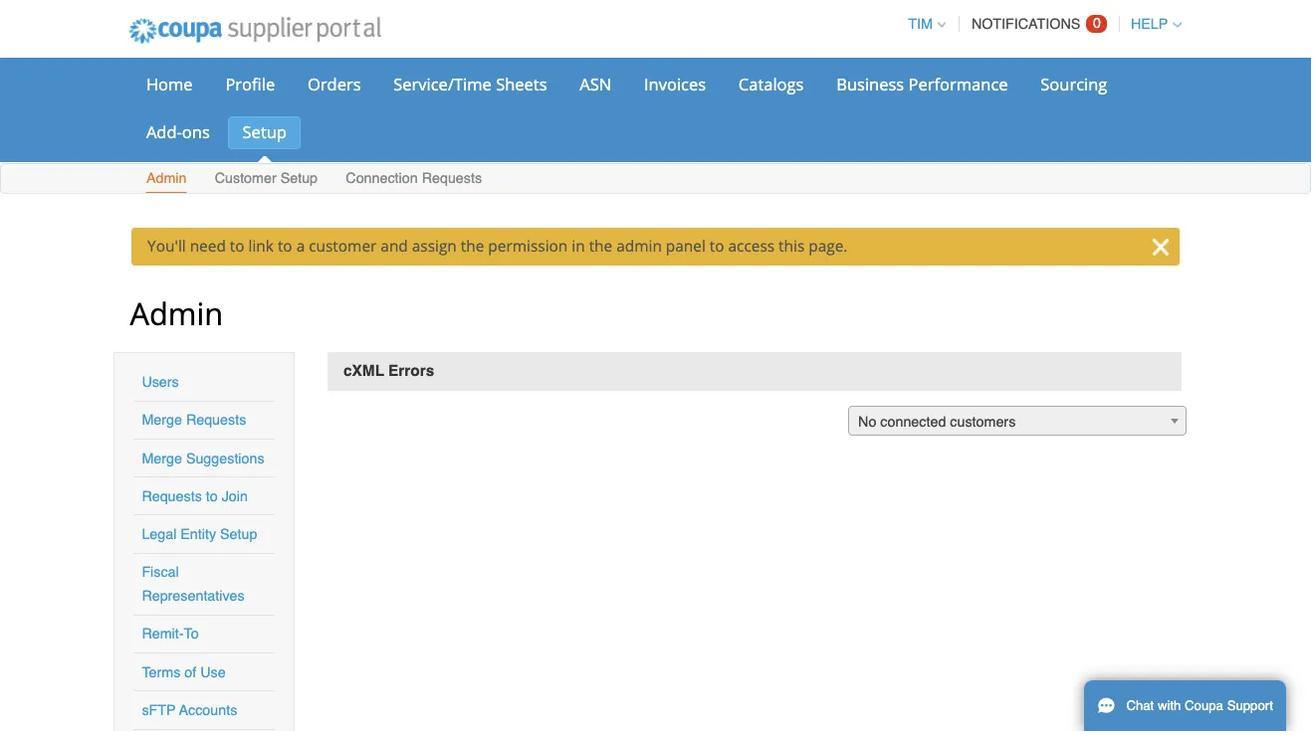 Task type: vqa. For each thing, say whether or not it's contained in the screenshot.
Page.
yes



Task type: describe. For each thing, give the bounding box(es) containing it.
accounts
[[163, 639, 216, 653]]

business
[[761, 66, 822, 87]]

entity
[[164, 479, 197, 493]]

you'll
[[134, 215, 169, 234]]

merge suggestions
[[129, 410, 240, 424]]

1 vertical spatial setup
[[255, 154, 289, 169]]

1 the from the left
[[419, 215, 440, 234]]

asn link
[[514, 62, 569, 92]]

assign
[[375, 215, 415, 234]]

asn
[[527, 66, 556, 87]]

remit-to
[[129, 570, 181, 584]]

performance
[[826, 66, 917, 87]]

link
[[226, 215, 249, 234]]

connection
[[314, 154, 380, 169]]

in
[[520, 215, 532, 234]]

0 vertical spatial admin
[[133, 154, 170, 169]]

fiscal
[[129, 513, 163, 528]]

2 vertical spatial setup
[[200, 479, 234, 493]]

orders
[[280, 66, 328, 87]]

requests for merge requests
[[169, 375, 224, 390]]

requests to join link
[[129, 444, 225, 459]]

this
[[708, 215, 732, 234]]

sftp
[[129, 639, 160, 653]]

customer
[[281, 215, 342, 234]]

a
[[269, 215, 277, 234]]

sourcing link
[[933, 62, 1020, 92]]

add-ons
[[133, 110, 191, 131]]

merge for merge suggestions
[[129, 410, 166, 424]]

fiscal representatives
[[129, 513, 222, 550]]

to left a
[[252, 215, 266, 234]]

fiscal representatives link
[[129, 513, 222, 550]]

notifications 0
[[883, 14, 1001, 29]]

profile
[[205, 66, 250, 87]]

0 vertical spatial setup
[[220, 110, 261, 131]]

notifications
[[883, 15, 982, 29]]

sftp accounts
[[129, 639, 216, 653]]

1 vertical spatial admin
[[118, 266, 203, 304]]

requests to join
[[129, 444, 225, 459]]

catalogs link
[[659, 62, 744, 92]]

terms of use
[[129, 604, 205, 619]]

home
[[133, 66, 175, 87]]

service/time sheets
[[358, 66, 497, 87]]

users
[[129, 340, 163, 355]]

business performance
[[761, 66, 917, 87]]

to right panel
[[645, 215, 659, 234]]

add-ons link
[[120, 106, 204, 136]]



Task type: locate. For each thing, give the bounding box(es) containing it.
use
[[182, 604, 205, 619]]

to
[[209, 215, 222, 234], [252, 215, 266, 234], [645, 215, 659, 234], [187, 444, 198, 459]]

merge down users "link"
[[129, 375, 166, 390]]

profile link
[[192, 62, 263, 92]]

orders link
[[267, 62, 341, 92]]

merge requests link
[[129, 375, 224, 390]]

and
[[346, 215, 371, 234]]

2 vertical spatial requests
[[129, 444, 184, 459]]

service/time
[[358, 66, 447, 87]]

customer setup
[[195, 154, 289, 169]]

1 merge from the top
[[129, 375, 166, 390]]

remit-to link
[[129, 570, 181, 584]]

catalogs
[[672, 66, 731, 87]]

representatives
[[129, 535, 222, 550]]

1 vertical spatial merge
[[129, 410, 166, 424]]

page.
[[735, 215, 771, 234]]

requests
[[383, 154, 438, 169], [169, 375, 224, 390], [129, 444, 184, 459]]

setup up customer setup
[[220, 110, 261, 131]]

help
[[1028, 15, 1062, 29]]

setup down join
[[200, 479, 234, 493]]

need
[[173, 215, 205, 234]]

setup
[[220, 110, 261, 131], [255, 154, 289, 169], [200, 479, 234, 493]]

the
[[419, 215, 440, 234], [536, 215, 557, 234]]

0 horizontal spatial the
[[419, 215, 440, 234]]

of
[[168, 604, 179, 619]]

the right assign
[[419, 215, 440, 234]]

legal entity setup
[[129, 479, 234, 493]]

sftp accounts link
[[129, 639, 216, 653]]

0
[[994, 14, 1001, 28]]

join
[[202, 444, 225, 459]]

sourcing
[[946, 66, 1007, 87]]

navigation containing notifications 0
[[817, 3, 1074, 42]]

connection requests
[[314, 154, 438, 169]]

to left 'link'
[[209, 215, 222, 234]]

customer
[[195, 154, 251, 169]]

admin
[[560, 215, 602, 234]]

invoices
[[586, 66, 642, 87]]

service/time sheets link
[[345, 62, 510, 92]]

home link
[[120, 62, 188, 92]]

requests right connection
[[383, 154, 438, 169]]

admin down you'll
[[118, 266, 203, 304]]

permission
[[444, 215, 516, 234]]

0 vertical spatial requests
[[383, 154, 438, 169]]

business performance link
[[748, 62, 929, 92]]

admin
[[133, 154, 170, 169], [118, 266, 203, 304]]

requests up suggestions
[[169, 375, 224, 390]]

legal entity setup link
[[129, 479, 234, 493]]

remit-
[[129, 570, 167, 584]]

connection requests link
[[313, 150, 439, 176]]

requests for connection requests
[[383, 154, 438, 169]]

admin link
[[132, 150, 171, 176]]

2 merge from the top
[[129, 410, 166, 424]]

add-
[[133, 110, 166, 131]]

merge requests
[[129, 375, 224, 390]]

suggestions
[[169, 410, 240, 424]]

1 vertical spatial requests
[[169, 375, 224, 390]]

merge
[[129, 375, 166, 390], [129, 410, 166, 424]]

merge suggestions link
[[129, 410, 240, 424]]

merge down 'merge requests' link
[[129, 410, 166, 424]]

0 vertical spatial merge
[[129, 375, 166, 390]]

panel
[[605, 215, 642, 234]]

you'll need to link to a customer and assign the permission in the admin panel to access this page.
[[134, 215, 771, 234]]

users link
[[129, 340, 163, 355]]

invoices link
[[573, 62, 655, 92]]

ons
[[166, 110, 191, 131]]

customer setup link
[[194, 150, 290, 176]]

setup link
[[208, 106, 273, 136]]

admin down add-
[[133, 154, 170, 169]]

1 horizontal spatial the
[[536, 215, 557, 234]]

help link
[[1019, 15, 1074, 29]]

legal
[[129, 479, 161, 493]]

terms
[[129, 604, 164, 619]]

the right in
[[536, 215, 557, 234]]

to left join
[[187, 444, 198, 459]]

requests up legal
[[129, 444, 184, 459]]

access
[[662, 215, 704, 234]]

sheets
[[451, 66, 497, 87]]

setup right customer on the left of page
[[255, 154, 289, 169]]

navigation
[[817, 3, 1074, 42]]

merge for merge requests
[[129, 375, 166, 390]]

terms of use link
[[129, 604, 205, 619]]

to
[[167, 570, 181, 584]]

coupa supplier portal image
[[103, 3, 360, 53]]

2 the from the left
[[536, 215, 557, 234]]



